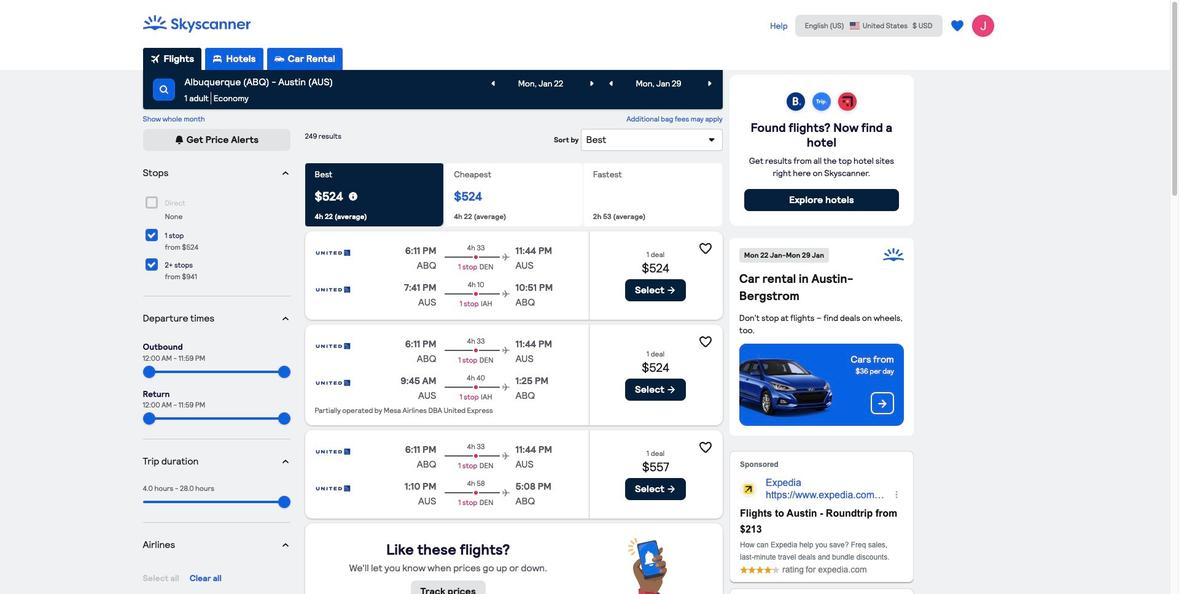 Task type: vqa. For each thing, say whether or not it's contained in the screenshot.
rtl support__YWE2M icon
yes



Task type: describe. For each thing, give the bounding box(es) containing it.
us image
[[850, 22, 861, 30]]

Monday, January 22, 2024 text field
[[501, 73, 581, 95]]

rtl support__zwuwn image
[[877, 399, 889, 410]]

learn more image
[[348, 191, 358, 201]]

rtl support__mdkxy image left rtl support__mdkxy image
[[587, 79, 597, 88]]

rtl support__mdkxy image left monday, january 22, 2024 text field at the left of the page
[[488, 79, 498, 88]]

2+ stops checkbox
[[145, 259, 158, 271]]

3 flipped__yjyym image from the top
[[281, 541, 290, 551]]

trip.com image
[[809, 90, 835, 116]]

account image
[[973, 15, 995, 37]]

2 united image from the top
[[315, 281, 352, 299]]

1 stop checkbox
[[145, 229, 158, 241]]

Direct checkbox
[[145, 197, 158, 209]]

2 save flight from albuquerque to austin-bergstrom image from the top
[[698, 335, 713, 350]]

flipped__yjyym image
[[281, 314, 290, 324]]

booking.com image
[[783, 90, 809, 116]]

2 rtl support__ywe2m image from the top
[[667, 485, 677, 495]]

rtl support__mdkxy image down active__n2u0z 'icon' at top left
[[159, 85, 169, 95]]

active__n2u0z image
[[150, 54, 160, 64]]

0 horizontal spatial rtl support__ywe2m image
[[174, 135, 184, 145]]

2 desktop__njgyo image from the left
[[274, 54, 284, 64]]



Task type: locate. For each thing, give the bounding box(es) containing it.
1 vertical spatial rtl support__ywe2m image
[[667, 485, 677, 495]]

1 save flight from albuquerque to austin-bergstrom image from the top
[[698, 242, 713, 256]]

1 united image from the top
[[315, 244, 352, 263]]

1 desktop__njgyo image from the left
[[213, 54, 223, 64]]

trip.com element
[[809, 90, 835, 116]]

hotels.com image
[[835, 90, 861, 116]]

Monday, January 29, 2024 text field
[[619, 73, 699, 95]]

0 vertical spatial rtl support__ywe2m image
[[667, 286, 677, 296]]

1 horizontal spatial desktop__njgyo image
[[274, 54, 284, 64]]

0 vertical spatial rtl support__ywe2m image
[[174, 135, 184, 145]]

rtl support__ywe2m image
[[174, 135, 184, 145], [667, 385, 677, 395]]

save flight from albuquerque to austin-bergstrom image
[[698, 242, 713, 256], [698, 335, 713, 350]]

None field
[[143, 70, 723, 109]]

hotels.com element
[[835, 90, 861, 116]]

booking.com element
[[783, 90, 809, 116]]

4 united image from the top
[[315, 374, 352, 393]]

0 vertical spatial flipped__yjyym image
[[281, 168, 290, 178]]

1 horizontal spatial rtl support__ywe2m image
[[667, 385, 677, 395]]

united image
[[315, 244, 352, 263], [315, 281, 352, 299], [315, 338, 352, 356], [315, 374, 352, 393], [315, 443, 352, 462], [315, 480, 352, 499]]

6 united image from the top
[[315, 480, 352, 499]]

rtl support__mdkxy image
[[488, 79, 498, 88], [587, 79, 597, 88], [705, 79, 715, 88], [159, 85, 169, 95]]

3 united image from the top
[[315, 338, 352, 356]]

slider
[[143, 366, 155, 378], [278, 366, 290, 378], [143, 413, 155, 426], [278, 413, 290, 426], [278, 497, 290, 509]]

2 vertical spatial flipped__yjyym image
[[281, 541, 290, 551]]

0 vertical spatial save flight from albuquerque to austin-bergstrom image
[[698, 242, 713, 256]]

rtl support__mdkxy image
[[606, 79, 616, 88]]

car rental in austin-bergstrom image
[[740, 352, 836, 423]]

1 vertical spatial save flight from albuquerque to austin-bergstrom image
[[698, 335, 713, 350]]

1 vertical spatial flipped__yjyym image
[[281, 457, 290, 467]]

5 united image from the top
[[315, 443, 352, 462]]

flipped__yjyym image
[[281, 168, 290, 178], [281, 457, 290, 467], [281, 541, 290, 551]]

1 rtl support__ywe2m image from the top
[[667, 286, 677, 296]]

desktop__njgyo image
[[213, 54, 223, 64], [274, 54, 284, 64]]

save flight from albuquerque to austin-bergstrom image
[[698, 441, 713, 456]]

1 vertical spatial rtl support__ywe2m image
[[667, 385, 677, 395]]

rtl support__mdkxy image right monday, january 29, 2024 text field
[[705, 79, 715, 88]]

2 flipped__yjyym image from the top
[[281, 457, 290, 467]]

rtl support__ywe2m image
[[667, 286, 677, 296], [667, 485, 677, 495]]

0 horizontal spatial desktop__njgyo image
[[213, 54, 223, 64]]

1 flipped__yjyym image from the top
[[281, 168, 290, 178]]



